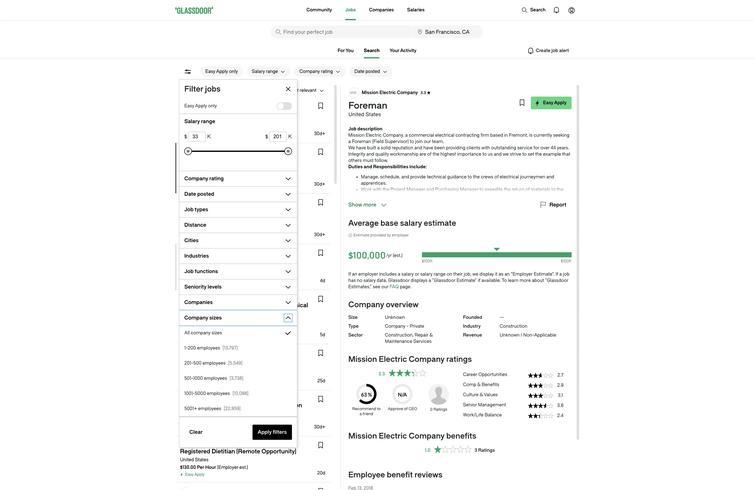 Task type: locate. For each thing, give the bounding box(es) containing it.
date posted button down the search link
[[350, 67, 380, 77]]

apply inside san francisco, ca $90k (employer est.) easy apply
[[195, 280, 205, 285]]

management
[[479, 403, 507, 408]]

3.6
[[264, 202, 269, 206], [558, 403, 564, 409]]

has
[[349, 278, 356, 283]]

employees down home,
[[203, 361, 226, 366]]

companies for companies dropdown button
[[184, 300, 213, 306]]

1 vertical spatial 3.6
[[558, 403, 564, 409]]

2 vertical spatial range
[[434, 272, 446, 277]]

status for senior management
[[529, 404, 554, 409]]

(employer inside united states $100k (employer est.)
[[194, 176, 215, 181]]

0 horizontal spatial mission electric company 3.3 ★
[[194, 151, 263, 156]]

0 horizontal spatial job
[[421, 193, 428, 199]]

companies right the "jobs"
[[370, 7, 394, 13]]

(employer inside brisbane, ca $20.00 - $25.00 per hour (employer est.) easy apply
[[234, 373, 256, 378]]

est.) inside united states $100k (employer est.)
[[216, 176, 225, 181]]

1 horizontal spatial salary range
[[252, 69, 278, 74]]

jobs up physical
[[236, 88, 244, 93]]

per right the $135.00
[[216, 327, 223, 332]]

only up 40,699 san francisco, ca jobs
[[229, 69, 238, 74]]

1 horizontal spatial electrical
[[500, 174, 520, 180]]

ratings inside 'element'
[[434, 408, 448, 412]]

ca up $107k
[[207, 219, 214, 224]]

slider
[[184, 148, 192, 155], [285, 148, 292, 155]]

0 horizontal spatial rating
[[209, 176, 224, 182]]

home down cities dropdown button
[[208, 250, 221, 255]]

0 horizontal spatial $100k
[[180, 176, 193, 181]]

mission electric company benefits
[[349, 432, 477, 441]]

seniority
[[184, 284, 207, 290]]

per inside brisbane, ca $20.00 - $25.00 per hour (employer est.) easy apply
[[214, 373, 221, 378]]

outstanding
[[492, 145, 517, 151]]

1 vertical spatial unknown
[[500, 333, 520, 338]]

status inside 'comp & benefits 2.9 stars out of 5' element
[[529, 383, 554, 388]]

join
[[416, 139, 423, 144]]

1 horizontal spatial with
[[482, 145, 491, 151]]

& right comp
[[478, 382, 481, 388]]

career opportunities
[[464, 372, 508, 378]]

est.) inside united states $130.00 per hour (employer est.)
[[240, 465, 248, 471]]

& inside jobs list element
[[204, 102, 208, 108]]

states
[[366, 112, 381, 118], [195, 168, 209, 174], [195, 458, 209, 463]]

1 horizontal spatial posted
[[366, 69, 380, 74]]

cities button
[[179, 236, 282, 246]]

an up the to
[[505, 272, 510, 277]]

set
[[528, 152, 535, 157]]

2 horizontal spatial ★
[[427, 91, 431, 95]]

industries
[[184, 253, 209, 259]]

easy inside san francisco, ca $90k (employer est.) easy apply
[[185, 280, 194, 285]]

0 vertical spatial job
[[349, 126, 357, 132]]

states inside foreman united states
[[366, 112, 381, 118]]

job
[[349, 126, 357, 132], [184, 207, 194, 213], [184, 269, 194, 275]]

1 vertical spatial ratings
[[479, 448, 495, 453]]

0 vertical spatial mission electric company logo image
[[349, 88, 359, 98]]

per
[[216, 327, 223, 332], [214, 373, 221, 378], [197, 465, 204, 471]]

1 vertical spatial sizes
[[212, 331, 222, 336]]

more inside dropdown button
[[364, 202, 377, 208]]

1 horizontal spatial more
[[520, 278, 531, 283]]

1 vertical spatial salary range
[[184, 119, 215, 125]]

0 vertical spatial 3.6
[[264, 202, 269, 206]]

report button
[[540, 201, 567, 209]]

1 vertical spatial home
[[200, 296, 214, 301]]

1 horizontal spatial only
[[229, 69, 238, 74]]

0 vertical spatial as
[[386, 193, 391, 199]]

companies
[[370, 7, 394, 13], [184, 300, 213, 306]]

1 horizontal spatial company rating
[[300, 69, 333, 74]]

★ for burlingame, ca $97k - $107k easy apply
[[270, 202, 274, 206]]

schedule,
[[381, 174, 401, 180]]

job for job functions
[[184, 269, 194, 275]]

approve
[[388, 407, 404, 411]]

with inside the job description mission electric company, a commercial electrical contracting firm based in fremont, is currently seeking a foreman (field supervisor) to join our team. we have built a solid reputation and have been providing clients with outstanding service for over 44 years. integrity and quality workmanship are of the highest importance to us and we strive to set the example that others must follow. duties and responsibilities include:
[[482, 145, 491, 151]]

(employer
[[194, 176, 215, 181], [192, 273, 214, 278], [236, 327, 257, 332], [234, 373, 256, 378], [217, 465, 239, 471]]

states for united states $130.00 per hour (employer est.)
[[195, 458, 209, 463]]

0 vertical spatial hour
[[224, 327, 235, 332]]

0 horizontal spatial date posted button
[[179, 189, 282, 199]]

date for date posted popup button to the right
[[355, 69, 365, 74]]

0 horizontal spatial unknown
[[385, 315, 405, 320]]

service
[[518, 145, 533, 151]]

0 horizontal spatial ratings
[[434, 408, 448, 412]]

only down 40,699 san francisco, ca jobs
[[208, 103, 217, 109]]

close filter menu image
[[285, 85, 292, 93]]

sizes inside dropdown button
[[209, 315, 222, 321]]

per inside san francisco, ca $70.00 - $135.00 per hour (employer est.) easy apply
[[216, 327, 223, 332]]

job left description
[[349, 126, 357, 132]]

& left values
[[480, 392, 484, 398]]

united for united states $100k (employer est.)
[[180, 168, 194, 174]]

44
[[551, 145, 557, 151]]

manager down guidance
[[460, 187, 479, 192]]

status inside career opportunities 2.7 stars out of 5 element
[[529, 373, 554, 378]]

journeymen
[[521, 174, 546, 180]]

san francisco, ca
[[180, 118, 219, 123], [180, 411, 219, 417]]

1 manager from the left
[[407, 187, 426, 192]]

only inside button
[[229, 69, 238, 74]]

your activity link
[[390, 48, 417, 53]]

1 horizontal spatial "glassdoor
[[546, 278, 569, 283]]

san down nevada
[[180, 411, 189, 417]]

date posted down the search link
[[355, 69, 380, 74]]

1 horizontal spatial unknown
[[500, 333, 520, 338]]

of inside company ratings 'element'
[[405, 407, 408, 411]]

company rating up "easterseals"
[[184, 176, 224, 182]]

0 horizontal spatial manager
[[407, 187, 426, 192]]

to left us
[[483, 152, 487, 157]]

home for meridian
[[200, 296, 214, 301]]

faq link
[[390, 284, 399, 290]]

1 vertical spatial mission electric company logo image
[[181, 149, 191, 159]]

reviews
[[415, 471, 443, 480]]

work/life balance
[[464, 413, 502, 418]]

1 horizontal spatial our
[[424, 139, 431, 144]]

easterseals
[[194, 201, 219, 207]]

0 horizontal spatial date posted
[[184, 191, 214, 197]]

open filter menu image
[[184, 68, 192, 76]]

more down warehouse
[[364, 202, 377, 208]]

5d
[[320, 332, 326, 338]]

easy apply only inside button
[[206, 69, 238, 74]]

1 san francisco, ca from the top
[[180, 118, 219, 123]]

ca up $25.00
[[201, 365, 208, 371]]

to
[[410, 139, 415, 144], [483, 152, 487, 157], [523, 152, 527, 157], [468, 174, 473, 180], [480, 187, 484, 192], [552, 187, 556, 192], [377, 407, 381, 411]]

our inside if an employer includes a salary or salary range on their job, we display it as an "employer estimate".  if a job has no salary data, glassdoor displays a "glassdoor estimate" if available.  to learn more about "glassdoor estimates," see our
[[382, 284, 389, 290]]

j style at home, inc.
[[180, 350, 224, 355]]

3.1
[[559, 393, 564, 399]]

company rating up relevant
[[300, 69, 333, 74]]

job left types
[[184, 207, 194, 213]]

posted down the search link
[[366, 69, 380, 74]]

company rating button up relevant
[[295, 67, 333, 77]]

1 vertical spatial job
[[184, 207, 194, 213]]

electrical up the team.
[[436, 133, 455, 138]]

inc. right 'therapy,' at the left of the page
[[262, 102, 270, 108]]

1 horizontal spatial date posted
[[355, 69, 380, 74]]

$100,000
[[349, 251, 386, 261]]

None field
[[271, 26, 412, 38], [413, 26, 483, 38], [188, 132, 206, 142], [270, 132, 287, 142], [188, 132, 206, 142], [270, 132, 287, 142]]

0 vertical spatial salary range
[[252, 69, 278, 74]]

rating
[[321, 69, 333, 74], [209, 176, 224, 182]]

2 vertical spatial job
[[184, 269, 194, 275]]

1 horizontal spatial if
[[556, 272, 559, 277]]

0 vertical spatial easy apply only
[[206, 69, 238, 74]]

the left project
[[383, 187, 390, 192]]

to
[[502, 278, 507, 283]]

0 vertical spatial we
[[503, 152, 509, 157]]

company rating trends element
[[464, 369, 572, 422]]

are inside the job description mission electric company, a commercial electrical contracting firm based in fremont, is currently seeking a foreman (field supervisor) to join our team. we have built a solid reputation and have been providing clients with outstanding service for over 44 years. integrity and quality workmanship are of the highest importance to us and we strive to set the example that others must follow. duties and responsibilities include:
[[420, 152, 427, 157]]

job down provide
[[421, 193, 428, 199]]

0 horizontal spatial are
[[420, 152, 427, 157]]

0 vertical spatial posted
[[366, 69, 380, 74]]

0 vertical spatial 3.3
[[421, 91, 426, 95]]

job inside manage, schedule, and provide technical guidance to the crews of electrical journeymen and apprentices. work with the project manager and purchasing manager to expedite the return of materials to the warehouse as phases of the job are completed.
[[421, 193, 428, 199]]

3 30d+ from the top
[[314, 232, 326, 238]]

2 vertical spatial hour
[[205, 465, 216, 471]]

estimate
[[354, 233, 370, 238]]

include:
[[410, 164, 427, 170]]

inc. right home,
[[217, 350, 224, 355]]

- inside burlingame, ca $97k - $107k easy apply
[[192, 227, 194, 232]]

the left "crews"
[[474, 174, 480, 180]]

of left ceo
[[405, 407, 408, 411]]

range inside if an employer includes a salary or salary range on their job, we display it as an "employer estimate".  if a job has no salary data, glassdoor displays a "glassdoor estimate" if available.  to learn more about "glassdoor estimates," see our
[[434, 272, 446, 277]]

san francisco, ca down fire
[[180, 411, 219, 417]]

4d
[[320, 278, 326, 284]]

1 vertical spatial inc.
[[217, 350, 224, 355]]

0 vertical spatial per
[[216, 327, 223, 332]]

& left sports
[[204, 102, 208, 108]]

$135.00
[[199, 327, 214, 332]]

easy apply only image
[[277, 102, 292, 110]]

job up seniority on the bottom left of page
[[184, 269, 194, 275]]

1 vertical spatial 3.3
[[252, 151, 258, 156]]

& for comp
[[478, 382, 481, 388]]

0 horizontal spatial only
[[208, 103, 217, 109]]

clients
[[467, 145, 481, 151]]

united inside united states $130.00 per hour (employer est.)
[[180, 458, 194, 463]]

the down for
[[536, 152, 543, 157]]

status for culture & values
[[529, 393, 554, 399]]

ratings for 0 ratings
[[434, 408, 448, 412]]

companies inside dropdown button
[[184, 300, 213, 306]]

mission electric company logo image up united states $100k (employer est.)
[[181, 149, 191, 159]]

senior management 3.6 stars out of 5 element
[[464, 400, 572, 410]]

1 vertical spatial salary
[[184, 119, 200, 125]]

employee benefit reviews
[[349, 471, 443, 480]]

unknown down construction
[[500, 333, 520, 338]]

0 vertical spatial states
[[366, 112, 381, 118]]

have up integrity
[[356, 145, 366, 151]]

0 vertical spatial range
[[266, 69, 278, 74]]

more down "employer
[[520, 278, 531, 283]]

0 horizontal spatial with
[[373, 187, 382, 192]]

employer right the by
[[392, 233, 409, 238]]

0 horizontal spatial "glassdoor
[[433, 278, 456, 283]]

0 horizontal spatial date
[[184, 191, 196, 197]]

1 horizontal spatial as
[[499, 272, 504, 277]]

0 vertical spatial employer
[[392, 233, 409, 238]]

our right join
[[424, 139, 431, 144]]

northern
[[220, 201, 239, 207]]

status inside culture & values 3.1 stars out of 5 element
[[529, 393, 554, 399]]

0 vertical spatial health
[[222, 250, 236, 255]]

1 30d+ from the top
[[314, 131, 326, 137]]

company inside dropdown button
[[184, 315, 208, 321]]

3 ratings
[[475, 448, 495, 453]]

date up easterseals northern california logo
[[184, 191, 196, 197]]

mission electric company ratings
[[349, 355, 472, 364]]

easy
[[206, 69, 215, 74], [544, 100, 554, 106], [184, 103, 194, 109], [185, 133, 194, 137], [185, 184, 194, 188], [185, 234, 194, 239], [185, 280, 194, 285], [185, 334, 194, 339], [185, 380, 194, 385], [185, 427, 194, 431], [185, 473, 194, 477]]

importance
[[458, 152, 482, 157]]

0 vertical spatial salary
[[252, 69, 265, 74]]

job inside dropdown button
[[184, 269, 194, 275]]

per right $25.00
[[214, 373, 221, 378]]

companies down seniority on the bottom left of page
[[184, 300, 213, 306]]

★ inside the easterseals northern california 3.6 ★
[[270, 202, 274, 206]]

$70.00
[[180, 327, 194, 332]]

1 vertical spatial san francisco, ca
[[180, 411, 219, 417]]

and down must
[[364, 164, 373, 170]]

status
[[389, 369, 427, 377], [529, 373, 554, 378], [529, 383, 554, 388], [529, 393, 554, 399], [529, 404, 554, 409], [529, 414, 554, 419], [435, 446, 473, 453]]

foreman united states
[[349, 100, 388, 118]]

ratings right 0
[[434, 408, 448, 412]]

hour down [5,549]
[[222, 373, 233, 378]]

san inside san francisco, ca $90k (employer est.) easy apply
[[180, 265, 189, 271]]

2 vertical spatial united
[[180, 458, 194, 463]]

job for job types
[[184, 207, 194, 213]]

1 horizontal spatial mission electric company logo image
[[349, 88, 359, 98]]

1 vertical spatial with
[[373, 187, 382, 192]]

employees up 1001-5000 employees [10,088]
[[204, 376, 227, 381]]

status inside work/life balance 2.4 stars out of 5 element
[[529, 414, 554, 419]]

quality
[[376, 152, 389, 157]]

job right estimate".
[[564, 272, 570, 277]]

0 horizontal spatial employer
[[359, 272, 378, 277]]

jobs
[[205, 85, 221, 94], [236, 88, 244, 93]]

per inside united states $130.00 per hour (employer est.)
[[197, 465, 204, 471]]

ratings for 3 ratings
[[479, 448, 495, 453]]

3.6 up 2.4
[[558, 403, 564, 409]]

workmanship
[[390, 152, 419, 157]]

mission electric company logo image inside jobs list element
[[181, 149, 191, 159]]

our inside the job description mission electric company, a commercial electrical contracting firm based in fremont, is currently seeking a foreman (field supervisor) to join our team. we have built a solid reputation and have been providing clients with outstanding service for over 44 years. integrity and quality workmanship are of the highest importance to us and we strive to set the example that others must follow. duties and responsibilities include:
[[424, 139, 431, 144]]

culture & values
[[464, 392, 498, 398]]

mission down friend
[[349, 432, 377, 441]]

2 san francisco, ca from the top
[[180, 411, 219, 417]]

1 horizontal spatial ★
[[270, 202, 274, 206]]

status for career opportunities
[[529, 373, 554, 378]]

1 vertical spatial posted
[[197, 191, 214, 197]]

supervisor)
[[385, 139, 409, 144]]

0 horizontal spatial an
[[352, 272, 358, 277]]

with down the apprentices.
[[373, 187, 382, 192]]

senior management
[[464, 403, 507, 408]]

and right us
[[494, 152, 502, 157]]

status inside senior management 3.6 stars out of 5 element
[[529, 404, 554, 409]]

1 vertical spatial states
[[195, 168, 209, 174]]

30d+ for $97k - $107k
[[314, 232, 326, 238]]

job inside dropdown button
[[184, 207, 194, 213]]

& for orthocare
[[204, 102, 208, 108]]

for
[[534, 145, 540, 151]]

we inside if an employer includes a salary or salary range on their job, we display it as an "employer estimate".  if a job has no salary data, glassdoor displays a "glassdoor estimate" if available.  to learn more about "glassdoor estimates," see our
[[473, 272, 479, 277]]

0 vertical spatial only
[[229, 69, 238, 74]]

hour inside san francisco, ca $70.00 - $135.00 per hour (employer est.) easy apply
[[224, 327, 235, 332]]

(employer inside united states $130.00 per hour (employer est.)
[[217, 465, 239, 471]]

comp & benefits 2.9 stars out of 5 element
[[464, 380, 572, 390]]

mission electric company logo image
[[349, 88, 359, 98], [181, 149, 191, 159]]

salary right or
[[421, 272, 433, 277]]

1 horizontal spatial an
[[505, 272, 510, 277]]

a up glassdoor
[[398, 272, 401, 277]]

electric up united states $100k (employer est.)
[[211, 151, 228, 156]]

work/life balance 2.4 stars out of 5 element
[[464, 410, 572, 420]]

foreman up description
[[349, 100, 388, 111]]

to right recommend
[[377, 407, 381, 411]]

job description mission electric company, a commercial electrical contracting firm based in fremont, is currently seeking a foreman (field supervisor) to join our team. we have built a solid reputation and have been providing clients with outstanding service for over 44 years. integrity and quality workmanship are of the highest importance to us and we strive to set the example that others must follow. duties and responsibilities include:
[[349, 126, 571, 170]]

status left '3.1'
[[529, 393, 554, 399]]

0 vertical spatial united
[[349, 112, 365, 118]]

1 if from the left
[[349, 272, 351, 277]]

date posted button up northern
[[179, 189, 282, 199]]

as right it
[[499, 272, 504, 277]]

recommend
[[353, 407, 376, 411]]

francisco, inside san francisco, ca $90k (employer est.) easy apply
[[190, 265, 211, 271]]

1 horizontal spatial range
[[266, 69, 278, 74]]

1 slider from the left
[[184, 148, 192, 155]]

seniority levels
[[184, 284, 222, 290]]

0 horizontal spatial companies
[[184, 300, 213, 306]]

2 if from the left
[[556, 272, 559, 277]]

ca up the $135.00
[[213, 319, 219, 325]]

hour inside brisbane, ca $20.00 - $25.00 per hour (employer est.) easy apply
[[222, 373, 233, 378]]

date for bottom date posted popup button
[[184, 191, 196, 197]]

sizes right company
[[212, 331, 222, 336]]

5001+ employees [22,959]
[[184, 406, 241, 412]]

currently
[[534, 133, 553, 138]]

status for comp & benefits
[[529, 383, 554, 388]]

home for homeassist
[[208, 250, 221, 255]]

3.6 right california
[[264, 202, 269, 206]]

easy apply only down filter jobs
[[184, 103, 217, 109]]

0 vertical spatial electrical
[[436, 133, 455, 138]]

company sizes list box
[[179, 326, 297, 417]]

foreman up we
[[352, 139, 371, 144]]

per right '$130.00'
[[197, 465, 204, 471]]

1 horizontal spatial 3.6
[[558, 403, 564, 409]]

burlingame,
[[180, 219, 206, 224]]

electrical up return
[[500, 174, 520, 180]]

united states $100k (employer est.)
[[180, 168, 225, 181]]

1 vertical spatial foreman
[[352, 139, 371, 144]]

job inside the job description mission electric company, a commercial electrical contracting firm based in fremont, is currently seeking a foreman (field supervisor) to join our team. we have built a solid reputation and have been providing clients with outstanding service for over 44 years. integrity and quality workmanship are of the highest importance to us and we strive to set the example that others must follow. duties and responsibilities include:
[[349, 126, 357, 132]]

status down benefits
[[435, 446, 473, 453]]

united inside united states $100k (employer est.)
[[180, 168, 194, 174]]

company ratings element
[[349, 384, 457, 417]]

states inside united states $100k (employer est.)
[[195, 168, 209, 174]]

mission inside the job description mission electric company, a commercial electrical contracting firm based in fremont, is currently seeking a foreman (field supervisor) to join our team. we have built a solid reputation and have been providing clients with outstanding service for over 44 years. integrity and quality workmanship are of the highest importance to us and we strive to set the example that others must follow. duties and responsibilities include:
[[349, 133, 365, 138]]

status down mission electric company ratings
[[389, 369, 427, 377]]

construction
[[500, 324, 528, 329]]

date posted
[[355, 69, 380, 74], [184, 191, 214, 197]]

employees
[[197, 346, 220, 351], [203, 361, 226, 366], [204, 376, 227, 381], [207, 391, 230, 397], [198, 406, 221, 412]]

1 vertical spatial more
[[520, 278, 531, 283]]

culture
[[464, 392, 479, 398]]

1 horizontal spatial company rating button
[[295, 67, 333, 77]]

1 horizontal spatial are
[[429, 193, 435, 199]]

meridian
[[180, 296, 199, 301]]

201-
[[184, 361, 193, 366]]

2 k from the left
[[289, 134, 292, 140]]

sizes up the $135.00
[[209, 315, 222, 321]]

date posted for date posted popup button to the right
[[355, 69, 380, 74]]

posted up "easterseals"
[[197, 191, 214, 197]]

40,699
[[180, 88, 195, 93]]

apply
[[216, 69, 228, 74], [555, 100, 567, 106], [195, 103, 207, 109], [195, 133, 205, 137], [195, 184, 205, 188], [195, 234, 205, 239], [195, 280, 205, 285], [195, 334, 205, 339], [195, 380, 205, 385], [195, 427, 205, 431], [195, 473, 205, 477]]

we inside the job description mission electric company, a commercial electrical contracting firm based in fremont, is currently seeking a foreman (field supervisor) to join our team. we have built a solid reputation and have been providing clients with outstanding service for over 44 years. integrity and quality workmanship are of the highest importance to us and we strive to set the example that others must follow. duties and responsibilities include:
[[503, 152, 509, 157]]

manager down provide
[[407, 187, 426, 192]]

easy apply only
[[206, 69, 238, 74], [184, 103, 217, 109]]

1 an from the left
[[352, 272, 358, 277]]

health down cities dropdown button
[[222, 250, 236, 255]]

1 vertical spatial companies
[[184, 300, 213, 306]]

san up $90k
[[180, 265, 189, 271]]

2 slider from the left
[[285, 148, 292, 155]]

salary up see
[[364, 278, 376, 283]]

1 horizontal spatial job
[[564, 272, 570, 277]]

benefit
[[387, 471, 413, 480]]

apply inside burlingame, ca $97k - $107k easy apply
[[195, 234, 205, 239]]

we down outstanding
[[503, 152, 509, 157]]

hour down company sizes dropdown button
[[224, 327, 235, 332]]

1 horizontal spatial employer
[[392, 233, 409, 238]]

job functions button
[[179, 267, 282, 277]]

san francisco, ca down orthocare
[[180, 118, 219, 123]]

provided
[[371, 233, 386, 238]]

duties
[[349, 164, 363, 170]]

career opportunities 2.7 stars out of 5 element
[[464, 369, 572, 380]]

status left 2.4
[[529, 414, 554, 419]]

1 vertical spatial date posted button
[[179, 189, 282, 199]]

levels
[[208, 284, 222, 290]]

1 horizontal spatial $
[[266, 134, 268, 140]]

1 $ from the left
[[184, 134, 187, 140]]

1.0
[[425, 448, 431, 453]]

1 horizontal spatial slider
[[285, 148, 292, 155]]

2 vertical spatial per
[[197, 465, 204, 471]]

ratings
[[447, 355, 472, 364]]

& for culture
[[480, 392, 484, 398]]

0 horizontal spatial if
[[349, 272, 351, 277]]

0 horizontal spatial our
[[382, 284, 389, 290]]

0 horizontal spatial salary
[[184, 119, 200, 125]]

responsibilities
[[374, 164, 409, 170]]

of right return
[[526, 187, 530, 192]]

0 horizontal spatial ★
[[259, 151, 263, 156]]

range inside popup button
[[266, 69, 278, 74]]

& inside construction, repair & maintenance services
[[430, 333, 433, 338]]

hour
[[224, 327, 235, 332], [222, 373, 233, 378], [205, 465, 216, 471]]

states inside united states $130.00 per hour (employer est.)
[[195, 458, 209, 463]]

1 vertical spatial united
[[180, 168, 194, 174]]

it
[[496, 272, 498, 277]]

0 horizontal spatial more
[[364, 202, 377, 208]]

2 30d+ from the top
[[314, 182, 326, 187]]

easy apply inside button
[[544, 100, 567, 106]]

mission up we
[[349, 133, 365, 138]]

easy inside san francisco, ca $70.00 - $135.00 per hour (employer est.) easy apply
[[185, 334, 194, 339]]

0 vertical spatial date posted
[[355, 69, 380, 74]]

jobs up sports
[[205, 85, 221, 94]]

3
[[475, 448, 478, 453]]

unknown for unknown
[[385, 315, 405, 320]]



Task type: describe. For each thing, give the bounding box(es) containing it.
job functions
[[184, 269, 218, 275]]

job,
[[464, 272, 472, 277]]

salaries link
[[408, 0, 425, 20]]

2 $ from the left
[[266, 134, 268, 140]]

salaries
[[408, 7, 425, 13]]

2 manager from the left
[[460, 187, 479, 192]]

2 "glassdoor from the left
[[546, 278, 569, 283]]

ca down protection at the bottom left of the page
[[213, 411, 219, 417]]

2.7
[[558, 373, 564, 378]]

est.) inside brisbane, ca $20.00 - $25.00 per hour (employer est.) easy apply
[[257, 373, 265, 378]]

date posted for bottom date posted popup button
[[184, 191, 214, 197]]

2.4
[[558, 413, 564, 419]]

20d
[[318, 471, 326, 476]]

of inside the job description mission electric company, a commercial electrical contracting firm based in fremont, is currently seeking a foreman (field supervisor) to join our team. we have built a solid reputation and have been providing clients with outstanding service for over 44 years. integrity and quality workmanship are of the highest importance to us and we strive to set the example that others must follow. duties and responsibilities include:
[[428, 152, 432, 157]]

2 vertical spatial 3.3
[[379, 371, 385, 377]]

a up supervisor)
[[406, 133, 408, 138]]

the up report
[[557, 187, 564, 192]]

40,699 san francisco, ca jobs
[[180, 88, 244, 93]]

francisco, down fire
[[190, 411, 211, 417]]

ceo
[[409, 407, 418, 411]]

physical
[[224, 102, 242, 108]]

easy apply only element
[[277, 102, 292, 110]]

return
[[512, 187, 525, 192]]

1 horizontal spatial rating
[[321, 69, 333, 74]]

built
[[368, 145, 377, 151]]

posted for bottom date posted popup button
[[197, 191, 214, 197]]

your activity
[[390, 48, 417, 53]]

ca inside san francisco, ca $70.00 - $135.00 per hour (employer est.) easy apply
[[213, 319, 219, 325]]

none field search keyword
[[271, 26, 412, 38]]

of right phases
[[408, 193, 412, 199]]

easy apply button
[[531, 97, 572, 109]]

and up the materials at the top right of page
[[547, 174, 555, 180]]

estimate
[[424, 219, 457, 228]]

to right the materials at the top right of page
[[552, 187, 556, 192]]

1 horizontal spatial date posted button
[[350, 67, 380, 77]]

home,
[[201, 350, 216, 355]]

3.6 inside company rating trends element
[[558, 403, 564, 409]]

united for united states $130.00 per hour (employer est.)
[[180, 458, 194, 463]]

employees for 1-200 employees
[[197, 346, 220, 351]]

founded
[[464, 315, 483, 320]]

est.) inside san francisco, ca $90k (employer est.) easy apply
[[215, 273, 224, 278]]

1 have from the left
[[356, 145, 366, 151]]

a right estimate".
[[560, 272, 563, 277]]

orthocare & sports physical therapy, inc.
[[180, 102, 270, 108]]

employees for 201-500 employees
[[203, 361, 226, 366]]

2 an from the left
[[505, 272, 510, 277]]

[3,738]
[[230, 376, 244, 381]]

see
[[373, 284, 381, 290]]

available.
[[482, 278, 501, 283]]

easy apply only button
[[201, 67, 243, 77]]

about
[[533, 278, 545, 283]]

employees for 501-1000 employees
[[204, 376, 227, 381]]

j
[[180, 350, 183, 355]]

employees for 1001-5000 employees
[[207, 391, 230, 397]]

warehouse
[[361, 193, 385, 199]]

0 vertical spatial company rating
[[300, 69, 333, 74]]

san francisco, ca $70.00 - $135.00 per hour (employer est.) easy apply
[[180, 319, 267, 339]]

1 vertical spatial easy apply only
[[184, 103, 217, 109]]

companies for companies link
[[370, 7, 394, 13]]

us
[[488, 152, 493, 157]]

mission up foreman united states
[[362, 90, 379, 95]]

posted for date posted popup button to the right
[[366, 69, 380, 74]]

company overview
[[349, 301, 419, 309]]

to left expedite
[[480, 187, 484, 192]]

easterseals northern california 3.6 ★
[[194, 201, 274, 207]]

electric up foreman united states
[[380, 90, 396, 95]]

ca inside burlingame, ca $97k - $107k easy apply
[[207, 219, 214, 224]]

and down built
[[367, 152, 375, 157]]

a right displays
[[429, 278, 432, 283]]

- inside san francisco, ca $70.00 - $135.00 per hour (employer est.) easy apply
[[195, 327, 198, 332]]

electrical inside manage, schedule, and provide technical guidance to the crews of electrical journeymen and apprentices. work with the project manager and purchasing manager to expedite the return of materials to the warehouse as phases of the job are completed.
[[500, 174, 520, 180]]

of right "crews"
[[495, 174, 499, 180]]

united inside foreman united states
[[349, 112, 365, 118]]

includes
[[380, 272, 397, 277]]

industry
[[464, 324, 481, 329]]

501-
[[184, 376, 193, 381]]

apply inside brisbane, ca $20.00 - $25.00 per hour (employer est.) easy apply
[[195, 380, 205, 385]]

seniority levels button
[[179, 282, 282, 292]]

0 horizontal spatial company rating button
[[179, 174, 282, 184]]

1 vertical spatial range
[[201, 119, 215, 125]]

crews
[[481, 174, 494, 180]]

25d
[[318, 379, 326, 384]]

a down the (field
[[378, 145, 380, 151]]

repair
[[415, 333, 429, 338]]

guidance
[[448, 174, 467, 180]]

follow.
[[375, 158, 389, 163]]

friend
[[363, 412, 374, 417]]

salary range button
[[247, 67, 278, 77]]

4 30d+ from the top
[[314, 425, 326, 430]]

team.
[[433, 139, 445, 144]]

san francisco, ca $90k (employer est.) easy apply
[[180, 265, 224, 285]]

orthocare
[[180, 102, 203, 108]]

none field search location
[[413, 26, 483, 38]]

job inside if an employer includes a salary or salary range on their job, we display it as an "employer estimate".  if a job has no salary data, glassdoor displays a "glassdoor estimate" if available.  to learn more about "glassdoor estimates," see our
[[564, 272, 570, 277]]

1-
[[184, 346, 188, 351]]

san francisco, ca for nevada
[[180, 411, 219, 417]]

501-1000 employees [3,738]
[[184, 376, 244, 381]]

electric inside jobs list element
[[211, 151, 228, 156]]

a inside recommend to a friend
[[360, 412, 362, 417]]

jobs
[[346, 7, 356, 13]]

0 horizontal spatial jobs
[[205, 85, 221, 94]]

0 vertical spatial foreman
[[349, 100, 388, 111]]

and down technical
[[427, 187, 435, 192]]

electric down maintenance
[[379, 355, 407, 364]]

0 horizontal spatial company rating
[[184, 176, 224, 182]]

the right phases
[[413, 193, 420, 199]]

san inside san francisco, ca $70.00 - $135.00 per hour (employer est.) easy apply
[[180, 319, 189, 325]]

therapy,
[[243, 102, 261, 108]]

companies button
[[179, 298, 282, 308]]

benefits
[[482, 382, 500, 388]]

for you link
[[338, 48, 354, 53]]

apply inside button
[[555, 100, 567, 106]]

0 vertical spatial ★
[[427, 91, 431, 95]]

francisco, down orthocare
[[190, 118, 211, 123]]

mission inside jobs list element
[[194, 151, 210, 156]]

1 vertical spatial rating
[[209, 176, 224, 182]]

easy inside brisbane, ca $20.00 - $25.00 per hour (employer est.) easy apply
[[185, 380, 194, 385]]

3.6 inside the easterseals northern california 3.6 ★
[[264, 202, 269, 206]]

1 k from the left
[[207, 134, 211, 140]]

foreman inside the job description mission electric company, a commercial electrical contracting firm based in fremont, is currently seeking a foreman (field supervisor) to join our team. we have built a solid reputation and have been providing clients with outstanding service for over 44 years. integrity and quality workmanship are of the highest importance to us and we strive to set the example that others must follow. duties and responsibilities include:
[[352, 139, 371, 144]]

to inside recommend to a friend
[[377, 407, 381, 411]]

to left join
[[410, 139, 415, 144]]

brisbane, ca $20.00 - $25.00 per hour (employer est.) easy apply
[[180, 365, 265, 385]]

salary left or
[[402, 272, 414, 277]]

company inside jobs list element
[[229, 151, 250, 156]]

$97k
[[180, 227, 191, 232]]

san right 40,699
[[196, 88, 204, 93]]

★ for united states $100k (employer est.)
[[259, 151, 263, 156]]

estimates,"
[[349, 284, 372, 290]]

more inside if an employer includes a salary or salary range on their job, we display it as an "employer estimate".  if a job has no salary data, glassdoor displays a "glassdoor estimate" if available.  to learn more about "glassdoor estimates," see our
[[520, 278, 531, 283]]

san down orthocare
[[180, 118, 189, 123]]

1 horizontal spatial $100k
[[422, 259, 433, 264]]

the down been
[[433, 152, 440, 157]]

you
[[346, 48, 354, 53]]

electric inside the job description mission electric company, a commercial electrical contracting firm based in fremont, is currently seeking a foreman (field supervisor) to join our team. we have built a solid reputation and have been providing clients with outstanding service for over 44 years. integrity and quality workmanship are of the highest importance to us and we strive to set the example that others must follow. duties and responsibilities include:
[[366, 133, 382, 138]]

estimate provided by employer
[[354, 233, 409, 238]]

show
[[349, 202, 363, 208]]

1 horizontal spatial jobs
[[236, 88, 244, 93]]

size
[[349, 315, 358, 320]]

1.0 stars out of 5 image
[[435, 446, 473, 456]]

search inside button
[[531, 7, 546, 13]]

2 horizontal spatial $100k
[[561, 259, 572, 264]]

ca inside brisbane, ca $20.00 - $25.00 per hour (employer est.) easy apply
[[201, 365, 208, 371]]

employees down nevada fire protection
[[198, 406, 221, 412]]

if
[[478, 278, 481, 283]]

jobs list element
[[175, 97, 335, 490]]

easterseals northern california logo image
[[181, 199, 191, 209]]

$100k inside united states $100k (employer est.)
[[180, 176, 193, 181]]

salary inside popup button
[[252, 69, 265, 74]]

salary right base
[[401, 219, 422, 228]]

estimate"
[[457, 278, 477, 283]]

unknown for unknown / non-applicable
[[500, 333, 520, 338]]

mission electric company 3.3 ★ inside jobs list element
[[194, 151, 263, 156]]

apply inside san francisco, ca $70.00 - $135.00 per hour (employer est.) easy apply
[[195, 334, 205, 339]]

easy inside button
[[206, 69, 215, 74]]

30d+ for $100k
[[314, 182, 326, 187]]

electric down approve
[[379, 432, 407, 441]]

ca inside san francisco, ca $90k (employer est.) easy apply
[[213, 265, 219, 271]]

(employer inside san francisco, ca $70.00 - $135.00 per hour (employer est.) easy apply
[[236, 327, 257, 332]]

is
[[530, 133, 533, 138]]

to right guidance
[[468, 174, 473, 180]]

2 have from the left
[[424, 145, 434, 151]]

0 vertical spatial company rating button
[[295, 67, 333, 77]]

to down service
[[523, 152, 527, 157]]

status for work/life balance
[[529, 414, 554, 419]]

activity
[[401, 48, 417, 53]]

Search keyword field
[[271, 26, 412, 38]]

francisco, inside san francisco, ca $70.00 - $135.00 per hour (employer est.) easy apply
[[190, 319, 211, 325]]

easy inside button
[[544, 100, 554, 106]]

culture & values 3.1 stars out of 5 element
[[464, 390, 572, 400]]

san francisco, ca for orthocare
[[180, 118, 219, 123]]

for you
[[338, 48, 354, 53]]

services inside jobs list element
[[237, 250, 256, 255]]

ca up physical
[[228, 88, 235, 93]]

--
[[500, 315, 505, 320]]

3.3 inside jobs list element
[[252, 151, 258, 156]]

0 vertical spatial inc.
[[262, 102, 270, 108]]

sizes inside button
[[212, 331, 222, 336]]

technical
[[427, 174, 447, 180]]

completed.
[[436, 193, 460, 199]]

firm
[[481, 133, 490, 138]]

the left return
[[505, 187, 511, 192]]

health for meridian home health
[[215, 296, 229, 301]]

ca down sports
[[213, 118, 219, 123]]

states for united states $100k (employer est.)
[[195, 168, 209, 174]]

balance
[[485, 413, 502, 418]]

career
[[464, 372, 478, 378]]

a up we
[[349, 139, 351, 144]]

and down join
[[415, 145, 423, 151]]

apply inside button
[[216, 69, 228, 74]]

mission down sector at bottom left
[[349, 355, 377, 364]]

average
[[349, 219, 379, 228]]

community link
[[307, 0, 332, 20]]

employer inside if an employer includes a salary or salary range on their job, we display it as an "employer estimate".  if a job has no salary data, glassdoor displays a "glassdoor estimate" if available.  to learn more about "glassdoor estimates," see our
[[359, 272, 378, 277]]

salary range inside popup button
[[252, 69, 278, 74]]

(employer inside san francisco, ca $90k (employer est.) easy apply
[[192, 273, 214, 278]]

30d+ for easy apply
[[314, 131, 326, 137]]

Search location field
[[413, 26, 483, 38]]

services inside construction, repair & maintenance services
[[414, 339, 432, 344]]

- inside brisbane, ca $20.00 - $25.00 per hour (employer est.) easy apply
[[196, 373, 198, 378]]

job types button
[[179, 205, 282, 215]]

as inside if an employer includes a salary or salary range on their job, we display it as an "employer estimate".  if a job has no salary data, glassdoor displays a "glassdoor estimate" if available.  to learn more about "glassdoor estimates," see our
[[499, 272, 504, 277]]

0 vertical spatial mission electric company 3.3 ★
[[362, 90, 431, 95]]

for
[[338, 48, 345, 53]]

integrity
[[349, 152, 366, 157]]

0
[[431, 408, 433, 412]]

sports
[[209, 102, 223, 108]]

(est.)
[[393, 253, 403, 259]]

are inside manage, schedule, and provide technical guidance to the crews of electrical journeymen and apprentices. work with the project manager and purchasing manager to expedite the return of materials to the warehouse as phases of the job are completed.
[[429, 193, 435, 199]]

search link
[[364, 48, 380, 58]]

job for job description mission electric company, a commercial electrical contracting firm based in fremont, is currently seeking a foreman (field supervisor) to join our team. we have built a solid reputation and have been providing clients with outstanding service for over 44 years. integrity and quality workmanship are of the highest importance to us and we strive to set the example that others must follow. duties and responsibilities include:
[[349, 126, 357, 132]]

providing
[[447, 145, 466, 151]]

1 "glassdoor from the left
[[433, 278, 456, 283]]

1 vertical spatial search
[[364, 48, 380, 53]]

job types
[[184, 207, 208, 213]]

$25.00
[[199, 373, 213, 378]]

health for homeassist home health services
[[222, 250, 236, 255]]

cities
[[184, 238, 199, 244]]

show more
[[349, 202, 377, 208]]

and left provide
[[402, 174, 410, 180]]

est.) inside san francisco, ca $70.00 - $135.00 per hour (employer est.) easy apply
[[258, 327, 267, 332]]

/yr
[[387, 253, 392, 259]]

francisco, up sports
[[205, 88, 227, 93]]

3.3 stars out of 5 image
[[389, 369, 427, 379]]

electrical inside the job description mission electric company, a commercial electrical contracting firm based in fremont, is currently seeking a foreman (field supervisor) to join our team. we have built a solid reputation and have been providing clients with outstanding service for over 44 years. integrity and quality workmanship are of the highest importance to us and we strive to set the example that others must follow. duties and responsibilities include:
[[436, 133, 455, 138]]

homeassist home health services
[[180, 250, 256, 255]]

with inside manage, schedule, and provide technical guidance to the crews of electrical journeymen and apprentices. work with the project manager and purchasing manager to expedite the return of materials to the warehouse as phases of the job are completed.
[[373, 187, 382, 192]]

faq
[[390, 284, 399, 290]]

their
[[454, 272, 463, 277]]

hour inside united states $130.00 per hour (employer est.)
[[205, 465, 216, 471]]

as inside manage, schedule, and provide technical guidance to the crews of electrical journeymen and apprentices. work with the project manager and purchasing manager to expedite the return of materials to the warehouse as phases of the job are completed.
[[386, 193, 391, 199]]

comp & benefits
[[464, 382, 500, 388]]

fremont,
[[510, 133, 529, 138]]

easy inside burlingame, ca $97k - $107k easy apply
[[185, 234, 194, 239]]

page.
[[400, 284, 412, 290]]

work
[[361, 187, 372, 192]]



Task type: vqa. For each thing, say whether or not it's contained in the screenshot.
1001
no



